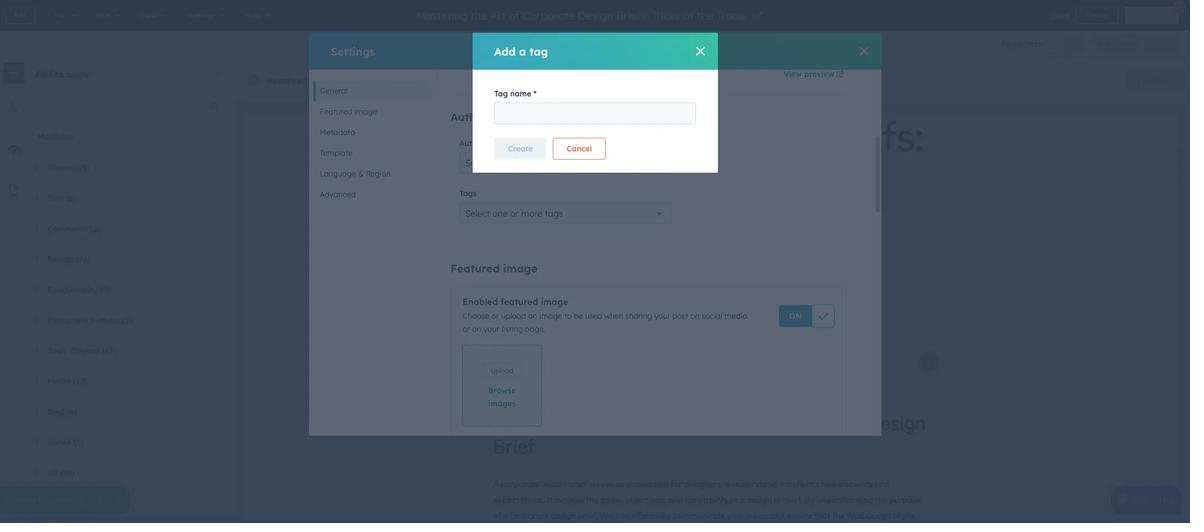 Task type: describe. For each thing, give the bounding box(es) containing it.
enabled featured image choose or upload an image to be used when sharing your post on social media or on your listing page.
[[463, 297, 748, 335]]

close image inside add a tag dialog
[[696, 47, 705, 56]]

thumbsup image
[[79, 497, 89, 507]]

from
[[385, 75, 407, 86]]

Tag name text field
[[494, 103, 696, 124]]

0 horizontal spatial settings
[[331, 44, 375, 58]]

create button
[[494, 138, 547, 160]]

2 vertical spatial or
[[463, 325, 470, 335]]

language & region
[[320, 169, 391, 179]]

blog.
[[433, 75, 455, 86]]

used
[[585, 312, 602, 321]]

template button
[[313, 143, 432, 164]]

metadata button
[[313, 122, 432, 143]]

thumbsdown image
[[93, 497, 103, 507]]

featured image button
[[313, 101, 432, 122]]

one
[[493, 209, 508, 219]]

logo
[[363, 75, 383, 86]]

remove
[[267, 75, 302, 86]]

close image
[[214, 71, 221, 78]]

upload
[[491, 367, 514, 375]]

Search search field
[[35, 95, 228, 117]]

general
[[320, 86, 348, 96]]

preview
[[805, 69, 835, 79]]

more
[[521, 209, 543, 219]]

author & tags
[[451, 110, 528, 124]]

focus mode
[[1002, 39, 1045, 49]]

add for add to page
[[35, 69, 52, 80]]

page
[[66, 69, 89, 80]]

select an author button
[[460, 152, 673, 174]]

exit link
[[5, 7, 36, 24]]

be
[[574, 312, 583, 321]]

general button
[[313, 81, 432, 101]]

enabled
[[463, 297, 498, 308]]

template
[[320, 148, 353, 158]]

2
[[1178, 2, 1181, 10]]

view preview
[[784, 69, 835, 79]]

images
[[488, 399, 516, 409]]

unlock premium features with
[[463, 75, 571, 85]]

browse images button
[[474, 385, 531, 411]]

beta?
[[52, 496, 72, 506]]

add for add a tag
[[494, 44, 516, 58]]

upgrade link
[[1124, 70, 1184, 92]]

advanced button
[[313, 184, 432, 205]]

1 vertical spatial featured image
[[451, 262, 538, 276]]

cancel button
[[553, 138, 606, 160]]

browse images
[[488, 386, 516, 409]]

focus mode element
[[1050, 35, 1085, 53]]

featured inside button
[[320, 107, 352, 117]]

language & region button
[[313, 164, 432, 184]]

with
[[556, 75, 571, 85]]

select one or more tags
[[466, 209, 563, 219]]

the for beta?
[[38, 496, 50, 506]]

region
[[366, 169, 391, 179]]

premium
[[490, 75, 522, 85]]

0 horizontal spatial your
[[409, 75, 430, 86]]

a
[[519, 44, 526, 58]]

features
[[524, 75, 554, 85]]

1 horizontal spatial tags
[[503, 110, 528, 124]]

create
[[508, 144, 533, 154]]

the for hubspot
[[305, 75, 319, 86]]

add a tag dialog
[[473, 33, 718, 173]]

2 close image from the left
[[860, 47, 869, 56]]

remove the hubspot logo from your blog.
[[267, 75, 455, 86]]

name
[[510, 89, 532, 99]]

focus
[[1002, 39, 1023, 49]]

listing
[[502, 325, 523, 335]]

upload
[[501, 312, 526, 321]]

to inside enabled featured image choose or upload an image to be used when sharing your post on social media or on your listing page.
[[565, 312, 572, 321]]



Task type: locate. For each thing, give the bounding box(es) containing it.
language
[[320, 169, 356, 179]]

1 vertical spatial select
[[466, 209, 490, 219]]

featured up enabled in the left of the page
[[451, 262, 500, 276]]

1 vertical spatial an
[[528, 312, 538, 321]]

1 vertical spatial to
[[565, 312, 572, 321]]

1 horizontal spatial &
[[491, 110, 500, 124]]

featured image up metadata
[[320, 107, 377, 117]]

1 horizontal spatial the
[[305, 75, 319, 86]]

0 horizontal spatial to
[[55, 69, 64, 80]]

2 vertical spatial your
[[484, 325, 500, 335]]

tag name
[[494, 89, 532, 99]]

0 vertical spatial the
[[305, 75, 319, 86]]

select
[[466, 158, 490, 169], [466, 209, 490, 219]]

dialog containing settings
[[309, 0, 882, 461]]

0 horizontal spatial add
[[35, 69, 52, 80]]

link opens in a new window image
[[837, 71, 844, 79]]

0 horizontal spatial &
[[358, 169, 364, 179]]

add inside dialog
[[494, 44, 516, 58]]

tag
[[530, 44, 548, 58]]

your left post
[[655, 312, 671, 321]]

publish
[[1135, 11, 1157, 19]]

0 horizontal spatial on
[[472, 325, 481, 335]]

add a tag
[[494, 44, 548, 58]]

2 horizontal spatial your
[[655, 312, 671, 321]]

author down author & tags
[[460, 139, 485, 149]]

1 horizontal spatial featured image
[[451, 262, 538, 276]]

1 vertical spatial author
[[460, 139, 485, 149]]

an inside enabled featured image choose or upload an image to be used when sharing your post on social media or on your listing page.
[[528, 312, 538, 321]]

dialog
[[309, 0, 882, 461]]

settings
[[1107, 39, 1136, 49], [331, 44, 375, 58]]

& left "region"
[[358, 169, 364, 179]]

1 horizontal spatial to
[[565, 312, 572, 321]]

image
[[354, 107, 377, 117], [503, 262, 538, 276], [541, 297, 569, 308], [540, 312, 562, 321]]

on down the choose
[[472, 325, 481, 335]]

tags down tag name
[[503, 110, 528, 124]]

1 vertical spatial add
[[35, 69, 52, 80]]

an
[[493, 158, 503, 169], [528, 312, 538, 321]]

1 select from the top
[[466, 158, 490, 169]]

0 horizontal spatial an
[[493, 158, 503, 169]]

& for language
[[358, 169, 364, 179]]

upgrade
[[1138, 76, 1171, 86]]

0 vertical spatial tags
[[503, 110, 528, 124]]

or down the choose
[[463, 325, 470, 335]]

add
[[494, 44, 516, 58], [35, 69, 52, 80]]

tag
[[494, 89, 508, 99]]

None field
[[415, 8, 749, 23]]

2 horizontal spatial or
[[510, 209, 519, 219]]

enjoying the beta?
[[5, 496, 72, 506]]

or right one
[[510, 209, 519, 219]]

1 vertical spatial on
[[472, 325, 481, 335]]

help
[[1160, 496, 1177, 506]]

1 vertical spatial &
[[358, 169, 364, 179]]

1 vertical spatial tags
[[460, 189, 477, 199]]

save button
[[1052, 9, 1070, 22]]

settings up remove the hubspot logo from your blog.
[[331, 44, 375, 58]]

0 horizontal spatial featured
[[320, 107, 352, 117]]

preview button
[[1077, 7, 1119, 24]]

1 horizontal spatial on
[[691, 312, 700, 321]]

author
[[506, 158, 533, 169]]

settings down preview button
[[1107, 39, 1136, 49]]

enjoying
[[5, 496, 36, 506]]

2 select from the top
[[466, 209, 490, 219]]

& for author
[[491, 110, 500, 124]]

close image
[[696, 47, 705, 56], [860, 47, 869, 56]]

choose
[[463, 312, 490, 321]]

1 vertical spatial your
[[655, 312, 671, 321]]

featured
[[501, 297, 538, 308]]

0 horizontal spatial the
[[38, 496, 50, 506]]

add left page
[[35, 69, 52, 80]]

1 vertical spatial the
[[38, 496, 50, 506]]

tags
[[545, 209, 563, 219]]

page.
[[525, 325, 546, 335]]

to left be
[[565, 312, 572, 321]]

0 vertical spatial select
[[466, 158, 490, 169]]

your down the choose
[[484, 325, 500, 335]]

1 horizontal spatial an
[[528, 312, 538, 321]]

featured up metadata
[[320, 107, 352, 117]]

on right post
[[691, 312, 700, 321]]

post
[[673, 312, 689, 321]]

add left a
[[494, 44, 516, 58]]

featured image
[[320, 107, 377, 117], [451, 262, 538, 276]]

0 horizontal spatial or
[[463, 325, 470, 335]]

tags
[[503, 110, 528, 124], [460, 189, 477, 199]]

settings inside button
[[1107, 39, 1136, 49]]

1 vertical spatial featured
[[451, 262, 500, 276]]

&
[[491, 110, 500, 124], [358, 169, 364, 179]]

select inside select an author popup button
[[466, 158, 490, 169]]

view preview link
[[784, 69, 846, 79]]

select for select one or more tags
[[466, 209, 490, 219]]

author for author & tags
[[451, 110, 488, 124]]

to left page
[[55, 69, 64, 80]]

cancel
[[567, 144, 592, 154]]

settings button
[[1091, 35, 1141, 53]]

0 vertical spatial an
[[493, 158, 503, 169]]

hubspot
[[322, 75, 360, 86]]

0 vertical spatial featured image
[[320, 107, 377, 117]]

an up page.
[[528, 312, 538, 321]]

sharing
[[626, 312, 653, 321]]

0 horizontal spatial featured image
[[320, 107, 377, 117]]

link opens in a new window image
[[837, 71, 844, 79]]

1 horizontal spatial or
[[492, 312, 499, 321]]

publish group
[[1126, 7, 1180, 24]]

advanced
[[320, 190, 356, 200]]

view
[[784, 69, 802, 79]]

exit
[[15, 11, 26, 19]]

on
[[790, 312, 802, 321]]

1 horizontal spatial featured
[[451, 262, 500, 276]]

publish button
[[1126, 7, 1166, 24]]

0 vertical spatial featured
[[320, 107, 352, 117]]

your
[[409, 75, 430, 86], [655, 312, 671, 321], [484, 325, 500, 335]]

mode
[[1025, 39, 1045, 49]]

upload button
[[482, 363, 523, 380]]

enjoying the beta? button
[[0, 487, 130, 514]]

0 vertical spatial on
[[691, 312, 700, 321]]

1 vertical spatial or
[[492, 312, 499, 321]]

the inside enjoying the beta? button
[[38, 496, 50, 506]]

& down tag
[[491, 110, 500, 124]]

0 vertical spatial your
[[409, 75, 430, 86]]

1 horizontal spatial close image
[[860, 47, 869, 56]]

select left one
[[466, 209, 490, 219]]

select for select an author
[[466, 158, 490, 169]]

featured image up enabled in the left of the page
[[451, 262, 538, 276]]

0 vertical spatial add
[[494, 44, 516, 58]]

0 vertical spatial &
[[491, 110, 500, 124]]

social
[[702, 312, 723, 321]]

or left "upload"
[[492, 312, 499, 321]]

an left author
[[493, 158, 503, 169]]

save
[[1052, 10, 1070, 20]]

the left the beta? at the bottom left of page
[[38, 496, 50, 506]]

an inside popup button
[[493, 158, 503, 169]]

0 vertical spatial or
[[510, 209, 519, 219]]

0 horizontal spatial tags
[[460, 189, 477, 199]]

& inside 'button'
[[358, 169, 364, 179]]

when
[[605, 312, 624, 321]]

on
[[691, 312, 700, 321], [472, 325, 481, 335]]

browse
[[488, 386, 516, 396]]

select an author
[[466, 158, 533, 169]]

author down unlock at top left
[[451, 110, 488, 124]]

author for author
[[460, 139, 485, 149]]

author
[[451, 110, 488, 124], [460, 139, 485, 149]]

0 vertical spatial to
[[55, 69, 64, 80]]

image inside button
[[354, 107, 377, 117]]

the left general
[[305, 75, 319, 86]]

select left author
[[466, 158, 490, 169]]

or
[[510, 209, 519, 219], [492, 312, 499, 321], [463, 325, 470, 335]]

group
[[1145, 35, 1180, 53]]

media
[[725, 312, 748, 321]]

1 horizontal spatial settings
[[1107, 39, 1136, 49]]

preview
[[1086, 11, 1110, 19]]

1 horizontal spatial your
[[484, 325, 500, 335]]

0 horizontal spatial close image
[[696, 47, 705, 56]]

modules
[[37, 131, 73, 142]]

to
[[55, 69, 64, 80], [565, 312, 572, 321]]

tags down select an author on the top left of the page
[[460, 189, 477, 199]]

the
[[305, 75, 319, 86], [38, 496, 50, 506]]

1 close image from the left
[[696, 47, 705, 56]]

unlock
[[463, 75, 488, 85]]

metadata
[[320, 128, 355, 137]]

your right from
[[409, 75, 430, 86]]

featured image inside button
[[320, 107, 377, 117]]

1 horizontal spatial add
[[494, 44, 516, 58]]

0 vertical spatial author
[[451, 110, 488, 124]]

featured
[[320, 107, 352, 117], [451, 262, 500, 276]]

chat
[[1131, 496, 1148, 506]]

add to page
[[35, 69, 89, 80]]



Task type: vqa. For each thing, say whether or not it's contained in the screenshot.
left on
yes



